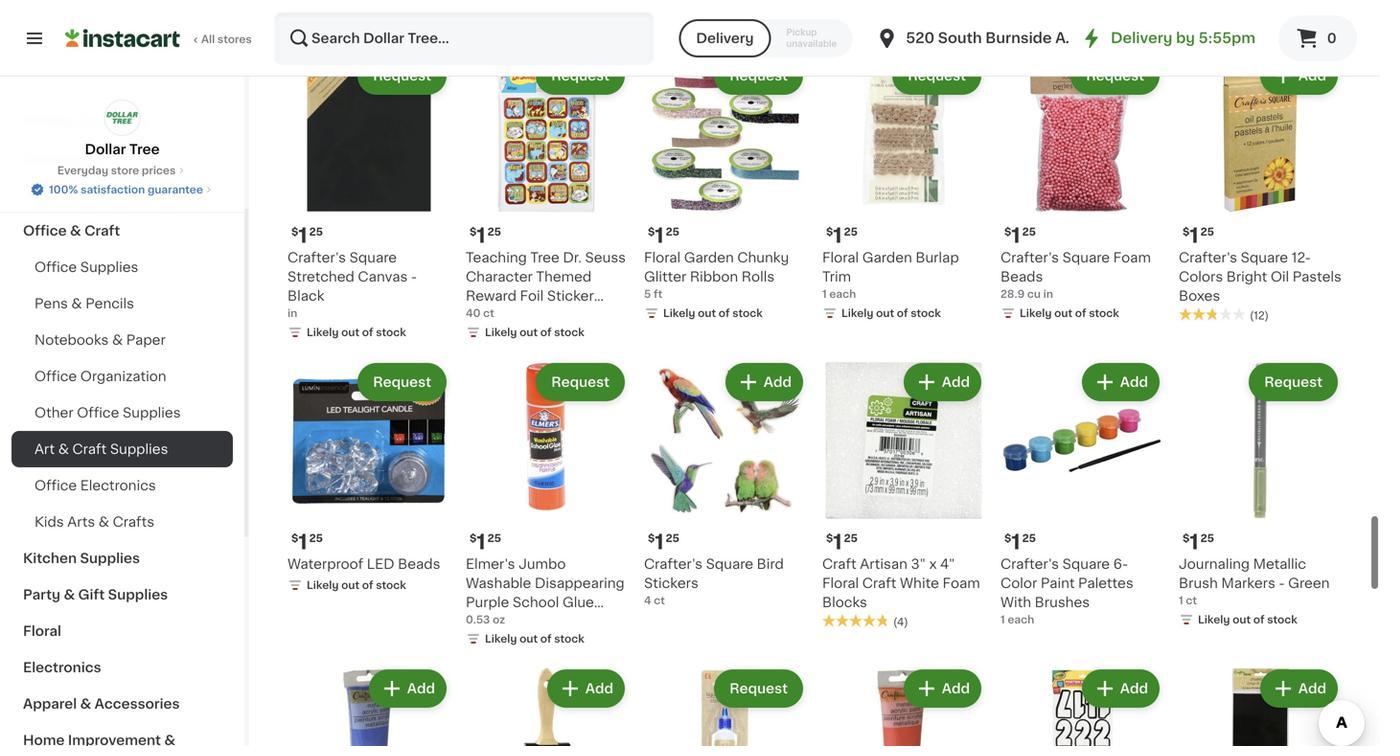 Task type: locate. For each thing, give the bounding box(es) containing it.
notebooks
[[35, 334, 109, 347]]

$ 1 25 for floral garden chunky glitter ribbon rolls
[[648, 226, 680, 246]]

- for canvas
[[411, 270, 417, 284]]

& for notebooks
[[112, 334, 123, 347]]

1 up color
[[1011, 532, 1020, 553]]

- right canvas
[[411, 270, 417, 284]]

1 horizontal spatial x
[[929, 558, 937, 571]]

1 horizontal spatial foam
[[1113, 251, 1151, 265]]

tree up the prices
[[129, 143, 160, 156]]

1 up trim on the top right of the page
[[833, 226, 842, 246]]

crafter's up the colors
[[1179, 251, 1237, 265]]

each inside floral garden burlap trim 1 each
[[829, 289, 856, 300]]

crafter's for beads
[[1001, 251, 1059, 265]]

25 for elmer's jumbo washable disappearing purple school glue stick
[[487, 533, 501, 544]]

$ 1 25 up the colors
[[1183, 226, 1214, 246]]

stock down floral garden burlap trim 1 each on the top right of page
[[911, 308, 941, 319]]

1 horizontal spatial ct
[[654, 596, 665, 606]]

accessories
[[95, 698, 180, 711]]

office up other
[[35, 370, 77, 383]]

electronics up apparel
[[23, 661, 101, 675]]

apparel & accessories
[[23, 698, 180, 711]]

supplies down organization
[[123, 406, 181, 420]]

each
[[829, 289, 856, 300], [1008, 615, 1034, 625]]

- down metallic
[[1279, 577, 1285, 590]]

chunky
[[737, 251, 789, 265]]

1 inside floral garden burlap trim 1 each
[[822, 289, 827, 300]]

office & craft
[[23, 224, 120, 238]]

- inside journaling metallic brush markers - green 1 ct
[[1279, 577, 1285, 590]]

pens & pencils
[[35, 297, 134, 311]]

likely for elmer's jumbo washable disappearing purple school glue stick
[[485, 634, 517, 645]]

oz
[[842, 22, 854, 33], [493, 615, 505, 625]]

x left 22
[[297, 3, 304, 13]]

1 vertical spatial in
[[288, 308, 297, 319]]

of down school
[[540, 634, 552, 645]]

art
[[35, 443, 55, 456]]

$ 1 25 up journaling
[[1183, 532, 1214, 553]]

4 inside 4 x 22 g button
[[288, 3, 295, 13]]

bird
[[757, 558, 784, 571]]

out down floral garden burlap trim 1 each on the top right of page
[[876, 308, 894, 319]]

crafter's inside "crafter's square 6- color paint palettes with brushes 1 each"
[[1001, 558, 1059, 571]]

1
[[298, 226, 307, 246], [477, 226, 486, 246], [655, 226, 664, 246], [833, 226, 842, 246], [1011, 226, 1020, 246], [1190, 226, 1199, 246], [822, 289, 827, 300], [298, 532, 307, 553], [477, 532, 486, 553], [655, 532, 664, 553], [833, 532, 842, 553], [1011, 532, 1020, 553], [1190, 532, 1199, 553], [1179, 596, 1183, 606], [1001, 615, 1005, 625]]

$ for elmer's jumbo washable disappearing purple school glue stick
[[470, 533, 477, 544]]

& right apparel
[[80, 698, 91, 711]]

out down the markers
[[1233, 615, 1251, 625]]

garden inside floral garden chunky glitter ribbon rolls 5 ft
[[684, 251, 734, 265]]

0 vertical spatial -
[[411, 270, 417, 284]]

square for 6-
[[1063, 558, 1110, 571]]

25 up the "elmer's"
[[487, 533, 501, 544]]

1 up journaling
[[1190, 532, 1199, 553]]

out down crafter's square stretched canvas - black in
[[341, 327, 360, 338]]

crafter's inside crafter's square stretched canvas - black in
[[288, 251, 346, 265]]

& left gift
[[64, 588, 75, 602]]

dr.
[[563, 251, 582, 265]]

0 horizontal spatial garden
[[684, 251, 734, 265]]

1 up the "elmer's"
[[477, 532, 486, 553]]

5
[[644, 289, 651, 300]]

$ up stretched
[[291, 227, 298, 237]]

1 for craft artisan 3" x 4" floral craft white foam blocks
[[833, 532, 842, 553]]

paint
[[1041, 577, 1075, 590]]

school
[[513, 596, 559, 610]]

stock down green
[[1267, 615, 1298, 625]]

square inside "crafter's square foam beads 28.9 cu in"
[[1063, 251, 1110, 265]]

25 up color
[[1022, 533, 1036, 544]]

0 vertical spatial electronics
[[80, 479, 156, 493]]

square for bird
[[706, 558, 753, 571]]

1 up stretched
[[298, 226, 307, 246]]

0 vertical spatial each
[[829, 289, 856, 300]]

1 vertical spatial foam
[[943, 577, 980, 590]]

0 horizontal spatial in
[[288, 308, 297, 319]]

beads up 28.9
[[1001, 270, 1043, 284]]

1 for crafter's square stretched canvas - black
[[298, 226, 307, 246]]

likely out of stock for journaling metallic brush markers - green
[[1198, 615, 1298, 625]]

25 for floral garden burlap trim
[[844, 227, 858, 237]]

stock for crafter's square stretched canvas - black
[[376, 327, 406, 338]]

1 horizontal spatial in
[[1043, 289, 1053, 300]]

in inside "crafter's square foam beads 28.9 cu in"
[[1043, 289, 1053, 300]]

supplies up pencils
[[80, 261, 138, 274]]

5:55pm
[[1199, 31, 1256, 45]]

0 vertical spatial beads
[[1001, 270, 1043, 284]]

by
[[1176, 31, 1195, 45]]

None search field
[[274, 12, 654, 65]]

40 ct
[[466, 308, 494, 319]]

0 vertical spatial x
[[297, 3, 304, 13]]

brush
[[1179, 577, 1218, 590]]

25 up the blocks
[[844, 533, 858, 544]]

0 horizontal spatial 4
[[288, 3, 295, 13]]

in inside crafter's square stretched canvas - black in
[[288, 308, 297, 319]]

sticker
[[547, 289, 594, 303]]

each inside "crafter's square 6- color paint palettes with brushes 1 each"
[[1008, 615, 1034, 625]]

crafter's inside "crafter's square 12- colors bright oil pastels boxes"
[[1179, 251, 1237, 265]]

$ 1 25 up the stickers
[[648, 532, 680, 553]]

1 horizontal spatial delivery
[[1111, 31, 1173, 45]]

$ up the stickers
[[648, 533, 655, 544]]

other office supplies
[[35, 406, 181, 420]]

likely out of stock down floral garden burlap trim 1 each on the top right of page
[[842, 308, 941, 319]]

3 fl oz button
[[822, 0, 985, 35]]

& right the art
[[58, 443, 69, 456]]

1 horizontal spatial tree
[[530, 251, 560, 265]]

electronics
[[80, 479, 156, 493], [23, 661, 101, 675]]

1 vertical spatial x
[[929, 558, 937, 571]]

led
[[367, 558, 394, 571]]

25 up trim on the top right of the page
[[844, 227, 858, 237]]

delivery inside delivery by 5:55pm link
[[1111, 31, 1173, 45]]

1 for floral garden burlap trim
[[833, 226, 842, 246]]

of for elmer's jumbo washable disappearing purple school glue stick
[[540, 634, 552, 645]]

4
[[288, 3, 295, 13], [644, 596, 651, 606]]

oz inside button
[[842, 22, 854, 33]]

x
[[297, 3, 304, 13], [929, 558, 937, 571]]

& up office supplies
[[70, 224, 81, 238]]

floral inside floral garden burlap trim 1 each
[[822, 251, 859, 265]]

foam inside "crafter's square foam beads 28.9 cu in"
[[1113, 251, 1151, 265]]

office up kids
[[35, 479, 77, 493]]

crafter's for color
[[1001, 558, 1059, 571]]

likely out of stock for floral garden burlap trim
[[842, 308, 941, 319]]

office
[[23, 224, 67, 238], [35, 261, 77, 274], [35, 370, 77, 383], [77, 406, 119, 420], [35, 479, 77, 493]]

$ up "teaching"
[[470, 227, 477, 237]]

0 horizontal spatial x
[[297, 3, 304, 13]]

request button for journaling metallic brush markers - green
[[1251, 365, 1336, 400]]

garden for chunky
[[684, 251, 734, 265]]

1 horizontal spatial oz
[[842, 22, 854, 33]]

guarantee
[[148, 185, 203, 195]]

0 vertical spatial in
[[1043, 289, 1053, 300]]

likely out of stock down ribbon
[[663, 308, 763, 319]]

all stores link
[[65, 12, 253, 65]]

0 vertical spatial foam
[[1113, 251, 1151, 265]]

request button for waterproof led beads
[[360, 365, 445, 400]]

canvas
[[358, 270, 408, 284]]

$ 1 25 up 28.9
[[1004, 226, 1036, 246]]

25
[[309, 227, 323, 237], [487, 227, 501, 237], [666, 227, 680, 237], [844, 227, 858, 237], [1022, 227, 1036, 237], [1201, 227, 1214, 237], [309, 533, 323, 544], [487, 533, 501, 544], [666, 533, 680, 544], [844, 533, 858, 544], [1022, 533, 1036, 544], [1201, 533, 1214, 544]]

likely for crafter's square foam beads
[[1020, 308, 1052, 319]]

of for crafter's square foam beads
[[1075, 308, 1086, 319]]

1 up the blocks
[[833, 532, 842, 553]]

crafter's inside "crafter's square foam beads 28.9 cu in"
[[1001, 251, 1059, 265]]

journaling metallic brush markers - green 1 ct
[[1179, 558, 1330, 606]]

0 horizontal spatial -
[[411, 270, 417, 284]]

foam
[[1113, 251, 1151, 265], [943, 577, 980, 590]]

crafter's inside crafter's square bird stickers 4 ct
[[644, 558, 703, 571]]

1 up "teaching"
[[477, 226, 486, 246]]

pens & pencils link
[[12, 286, 233, 322]]

tree up themed
[[530, 251, 560, 265]]

1 horizontal spatial garden
[[862, 251, 912, 265]]

each down trim on the top right of the page
[[829, 289, 856, 300]]

out for crafter's square foam beads
[[1054, 308, 1073, 319]]

0 horizontal spatial oz
[[493, 615, 505, 625]]

of down ribbon
[[719, 308, 730, 319]]

delivery right yd
[[696, 32, 754, 45]]

dollar tree
[[85, 143, 160, 156]]

supplies up the party & gift supplies link on the bottom left of page
[[80, 552, 140, 565]]

1 up 28.9
[[1011, 226, 1020, 246]]

garden up ribbon
[[684, 251, 734, 265]]

$ 1 25
[[291, 226, 323, 246], [470, 226, 501, 246], [648, 226, 680, 246], [826, 226, 858, 246], [1004, 226, 1036, 246], [1183, 226, 1214, 246], [291, 532, 323, 553], [470, 532, 501, 553], [648, 532, 680, 553], [826, 532, 858, 553], [1004, 532, 1036, 553], [1183, 532, 1214, 553]]

$ up the colors
[[1183, 227, 1190, 237]]

crafts
[[113, 516, 154, 529]]

floral for floral garden burlap trim 1 each
[[822, 251, 859, 265]]

with
[[1001, 596, 1031, 610]]

delivery left the 'by'
[[1111, 31, 1173, 45]]

likely down black
[[307, 327, 339, 338]]

request button for floral garden burlap trim
[[894, 58, 980, 93]]

$
[[291, 227, 298, 237], [470, 227, 477, 237], [648, 227, 655, 237], [826, 227, 833, 237], [1004, 227, 1011, 237], [1183, 227, 1190, 237], [291, 533, 298, 544], [470, 533, 477, 544], [648, 533, 655, 544], [826, 533, 833, 544], [1004, 533, 1011, 544], [1183, 533, 1190, 544]]

crafter's up color
[[1001, 558, 1059, 571]]

& for apparel
[[80, 698, 91, 711]]

tree
[[129, 143, 160, 156], [530, 251, 560, 265]]

square inside crafter's square bird stickers 4 ct
[[706, 558, 753, 571]]

glue
[[563, 596, 594, 610]]

$ 1 25 for waterproof led beads
[[291, 532, 323, 553]]

$ for crafter's square bird stickers
[[648, 533, 655, 544]]

product group
[[288, 53, 450, 344], [466, 53, 629, 344], [644, 53, 807, 325], [822, 53, 985, 325], [1001, 53, 1164, 325], [1179, 53, 1342, 323], [288, 359, 450, 597], [466, 359, 629, 651], [644, 359, 807, 609], [822, 359, 985, 630], [1001, 359, 1164, 628], [1179, 359, 1342, 632], [288, 666, 450, 747], [466, 666, 629, 747], [644, 666, 807, 747], [822, 666, 985, 747], [1001, 666, 1164, 747], [1179, 666, 1342, 747]]

add
[[1298, 69, 1326, 82], [764, 376, 792, 389], [942, 376, 970, 389], [1120, 376, 1148, 389], [407, 682, 435, 696], [585, 682, 613, 696], [942, 682, 970, 696], [1120, 682, 1148, 696], [1298, 682, 1326, 696]]

party & gift supplies
[[23, 588, 168, 602]]

of for crafter's square stretched canvas - black
[[362, 327, 373, 338]]

&
[[70, 224, 81, 238], [71, 297, 82, 311], [112, 334, 123, 347], [58, 443, 69, 456], [98, 516, 109, 529], [64, 588, 75, 602], [80, 698, 91, 711]]

office up pens
[[35, 261, 77, 274]]

likely down trim on the top right of the page
[[842, 308, 874, 319]]

stock down "sticker"
[[554, 327, 584, 338]]

likely out of stock for crafter's square stretched canvas - black
[[307, 327, 406, 338]]

stock down canvas
[[376, 327, 406, 338]]

craft inside "art & craft supplies" link
[[72, 443, 107, 456]]

$ up trim on the top right of the page
[[826, 227, 833, 237]]

garden inside floral garden burlap trim 1 each
[[862, 251, 912, 265]]

request for elmer's jumbo washable disappearing purple school glue stick
[[551, 376, 610, 389]]

$ 1 25 up the waterproof
[[291, 532, 323, 553]]

25 for journaling metallic brush markers - green
[[1201, 533, 1214, 544]]

likely out of stock
[[663, 308, 763, 319], [842, 308, 941, 319], [1020, 308, 1119, 319], [307, 327, 406, 338], [485, 327, 584, 338], [307, 580, 406, 591], [1198, 615, 1298, 625], [485, 634, 584, 645]]

& inside 'link'
[[71, 297, 82, 311]]

1 vertical spatial electronics
[[23, 661, 101, 675]]

floral inside floral garden chunky glitter ribbon rolls 5 ft
[[644, 251, 681, 265]]

of for floral garden burlap trim
[[897, 308, 908, 319]]

25 up journaling
[[1201, 533, 1214, 544]]

likely out of stock for floral garden chunky glitter ribbon rolls
[[663, 308, 763, 319]]

likely for teaching tree dr. seuss character themed reward foil sticker medley
[[485, 327, 517, 338]]

supplies inside kitchen supplies link
[[80, 552, 140, 565]]

request button for crafter's square stretched canvas - black
[[360, 58, 445, 93]]

likely down brush at the bottom right of the page
[[1198, 615, 1230, 625]]

1 horizontal spatial beads
[[1001, 270, 1043, 284]]

- inside crafter's square stretched canvas - black in
[[411, 270, 417, 284]]

3
[[822, 22, 829, 33]]

floral for floral garden chunky glitter ribbon rolls 5 ft
[[644, 251, 681, 265]]

6-
[[1113, 558, 1128, 571]]

supplies
[[80, 261, 138, 274], [123, 406, 181, 420], [110, 443, 168, 456], [80, 552, 140, 565], [108, 588, 168, 602]]

of down "waterproof led beads" at bottom left
[[362, 580, 373, 591]]

likely down glitter
[[663, 308, 695, 319]]

25 up the waterproof
[[309, 533, 323, 544]]

0 horizontal spatial tree
[[129, 143, 160, 156]]

0 horizontal spatial each
[[829, 289, 856, 300]]

square inside "crafter's square 6- color paint palettes with brushes 1 each"
[[1063, 558, 1110, 571]]

2 garden from the left
[[862, 251, 912, 265]]

x inside craft artisan 3" x 4" floral craft white foam blocks
[[929, 558, 937, 571]]

1 vertical spatial each
[[1008, 615, 1034, 625]]

dollar tree logo image
[[104, 100, 140, 136]]

request
[[373, 69, 431, 82], [551, 69, 610, 82], [730, 69, 788, 82], [908, 69, 966, 82], [1086, 69, 1144, 82], [373, 376, 431, 389], [551, 376, 610, 389], [1264, 376, 1323, 389], [730, 682, 788, 696]]

artisan
[[860, 558, 908, 571]]

1 for floral garden chunky glitter ribbon rolls
[[655, 226, 664, 246]]

dollar
[[85, 143, 126, 156]]

0 vertical spatial 4
[[288, 3, 295, 13]]

1 up the waterproof
[[298, 532, 307, 553]]

4"
[[940, 558, 955, 571]]

party & gift supplies link
[[12, 577, 233, 613]]

stock for elmer's jumbo washable disappearing purple school glue stick
[[554, 634, 584, 645]]

craft
[[84, 224, 120, 238], [72, 443, 107, 456], [822, 558, 857, 571], [862, 577, 897, 590]]

out for crafter's square stretched canvas - black
[[341, 327, 360, 338]]

all stores
[[201, 34, 252, 45]]

garden
[[684, 251, 734, 265], [862, 251, 912, 265]]

out for floral garden chunky glitter ribbon rolls
[[698, 308, 716, 319]]

likely out of stock down school
[[485, 634, 584, 645]]

craft inside office & craft link
[[84, 224, 120, 238]]

likely out of stock down the markers
[[1198, 615, 1298, 625]]

out for floral garden burlap trim
[[876, 308, 894, 319]]

ct
[[483, 308, 494, 319], [654, 596, 665, 606], [1186, 596, 1197, 606]]

washable
[[466, 577, 531, 590]]

out down "crafter's square foam beads 28.9 cu in"
[[1054, 308, 1073, 319]]

request for floral garden burlap trim
[[908, 69, 966, 82]]

2 horizontal spatial ct
[[1186, 596, 1197, 606]]

1 for crafter's square bird stickers
[[655, 532, 664, 553]]

1 horizontal spatial each
[[1008, 615, 1034, 625]]

delivery for delivery by 5:55pm
[[1111, 31, 1173, 45]]

$ 1 25 up trim on the top right of the page
[[826, 226, 858, 246]]

out down school
[[520, 634, 538, 645]]

beads right led
[[398, 558, 440, 571]]

out for elmer's jumbo washable disappearing purple school glue stick
[[520, 634, 538, 645]]

floral inside floral link
[[23, 625, 61, 638]]

1 vertical spatial tree
[[530, 251, 560, 265]]

crafter's up stretched
[[288, 251, 346, 265]]

$ 1 25 up color
[[1004, 532, 1036, 553]]

$ 1 25 up the "elmer's"
[[470, 532, 501, 553]]

floral down party
[[23, 625, 61, 638]]

3"
[[911, 558, 926, 571]]

add button
[[1262, 58, 1336, 93], [727, 365, 801, 400], [906, 365, 980, 400], [1084, 365, 1158, 400], [371, 672, 445, 706], [549, 672, 623, 706], [906, 672, 980, 706], [1084, 672, 1158, 706], [1262, 672, 1336, 706]]

Search field
[[276, 13, 652, 63]]

square inside crafter's square stretched canvas - black in
[[349, 251, 397, 265]]

1 up the stickers
[[655, 532, 664, 553]]

tree inside "link"
[[129, 143, 160, 156]]

delivery inside delivery button
[[696, 32, 754, 45]]

stock down "crafter's square foam beads 28.9 cu in"
[[1089, 308, 1119, 319]]

1 for elmer's jumbo washable disappearing purple school glue stick
[[477, 532, 486, 553]]

0 vertical spatial oz
[[842, 22, 854, 33]]

garden left "burlap"
[[862, 251, 912, 265]]

$ up journaling
[[1183, 533, 1190, 544]]

gift
[[78, 588, 105, 602]]

25 up the colors
[[1201, 227, 1214, 237]]

other office supplies link
[[12, 395, 233, 431]]

25 up "teaching"
[[487, 227, 501, 237]]

instacart logo image
[[65, 27, 180, 50]]

1 vertical spatial 4
[[644, 596, 651, 606]]

crafter's up cu
[[1001, 251, 1059, 265]]

1 garden from the left
[[684, 251, 734, 265]]

bright
[[1227, 270, 1267, 284]]

in for cu
[[1043, 289, 1053, 300]]

$ up the blocks
[[826, 533, 833, 544]]

white
[[900, 577, 939, 590]]

$ 1 25 for crafter's square stretched canvas - black
[[291, 226, 323, 246]]

all
[[201, 34, 215, 45]]

0.53 oz
[[466, 615, 505, 625]]

tree inside teaching tree dr. seuss character themed reward foil sticker medley
[[530, 251, 560, 265]]

color
[[1001, 577, 1037, 590]]

1 vertical spatial beads
[[398, 558, 440, 571]]

office supplies
[[35, 261, 138, 274]]

of down floral garden burlap trim 1 each on the top right of page
[[897, 308, 908, 319]]

520
[[906, 31, 935, 45]]

1 horizontal spatial 4
[[644, 596, 651, 606]]

stock down rolls
[[732, 308, 763, 319]]

dollar tree link
[[85, 100, 160, 159]]

square inside "crafter's square 12- colors bright oil pastels boxes"
[[1241, 251, 1288, 265]]

oz down 'purple'
[[493, 615, 505, 625]]

black
[[288, 289, 324, 303]]

elmer's
[[466, 558, 515, 571]]

$ 1 25 for crafter's square bird stickers
[[648, 532, 680, 553]]

0 horizontal spatial delivery
[[696, 32, 754, 45]]

$ for floral garden chunky glitter ribbon rolls
[[648, 227, 655, 237]]

1 vertical spatial -
[[1279, 577, 1285, 590]]

1 horizontal spatial -
[[1279, 577, 1285, 590]]

0 vertical spatial tree
[[129, 143, 160, 156]]

floral up trim on the top right of the page
[[822, 251, 859, 265]]

$ for crafter's square 6- color paint palettes with brushes
[[1004, 533, 1011, 544]]

supplies inside other office supplies link
[[123, 406, 181, 420]]

0 horizontal spatial foam
[[943, 577, 980, 590]]

out down ribbon
[[698, 308, 716, 319]]

request for crafter's square foam beads
[[1086, 69, 1144, 82]]

beads inside "crafter's square foam beads 28.9 cu in"
[[1001, 270, 1043, 284]]

supplies up office electronics link
[[110, 443, 168, 456]]

1 for waterproof led beads
[[298, 532, 307, 553]]

x inside button
[[297, 3, 304, 13]]

floral link
[[12, 613, 233, 650]]

notebooks & paper
[[35, 334, 166, 347]]

in right cu
[[1043, 289, 1053, 300]]

out down foil
[[520, 327, 538, 338]]

& for pens
[[71, 297, 82, 311]]

likely out of stock down crafter's square stretched canvas - black in
[[307, 327, 406, 338]]

household link
[[12, 140, 233, 176]]

kitchen supplies
[[23, 552, 140, 565]]

elmer's jumbo washable disappearing purple school glue stick
[[466, 558, 625, 629]]

25 up glitter
[[666, 227, 680, 237]]

request for journaling metallic brush markers - green
[[1264, 376, 1323, 389]]

of down "crafter's square foam beads 28.9 cu in"
[[1075, 308, 1086, 319]]

likely out of stock down foil
[[485, 327, 584, 338]]

$ for waterproof led beads
[[291, 533, 298, 544]]

office electronics link
[[12, 468, 233, 504]]

25 for crafter's square 12- colors bright oil pastels boxes
[[1201, 227, 1214, 237]]

1 up glitter
[[655, 226, 664, 246]]



Task type: describe. For each thing, give the bounding box(es) containing it.
themed
[[536, 270, 592, 284]]

1 for crafter's square 6- color paint palettes with brushes
[[1011, 532, 1020, 553]]

25 for crafter's square bird stickers
[[666, 533, 680, 544]]

everyday store prices link
[[57, 163, 187, 178]]

brushes
[[1035, 596, 1090, 610]]

1 inside journaling metallic brush markers - green 1 ct
[[1179, 596, 1183, 606]]

2
[[644, 22, 651, 33]]

blocks
[[822, 596, 867, 610]]

office for &
[[23, 224, 67, 238]]

request button for crafter's square foam beads
[[1073, 58, 1158, 93]]

12-
[[1292, 251, 1311, 265]]

stickers
[[644, 577, 699, 590]]

square for 12-
[[1241, 251, 1288, 265]]

2 sq yd button
[[644, 0, 807, 35]]

jumbo
[[519, 558, 566, 571]]

other
[[35, 406, 73, 420]]

avenue
[[1055, 31, 1111, 45]]

4 inside crafter's square bird stickers 4 ct
[[644, 596, 651, 606]]

1 for crafter's square foam beads
[[1011, 226, 1020, 246]]

office organization link
[[12, 358, 233, 395]]

delivery by 5:55pm
[[1111, 31, 1256, 45]]

crafter's square foam beads 28.9 cu in
[[1001, 251, 1151, 300]]

0
[[1327, 32, 1337, 45]]

crafter's for colors
[[1179, 251, 1237, 265]]

request button for elmer's jumbo washable disappearing purple school glue stick
[[538, 365, 623, 400]]

likely for crafter's square stretched canvas - black
[[307, 327, 339, 338]]

seuss
[[585, 251, 626, 265]]

$ 1 25 for elmer's jumbo washable disappearing purple school glue stick
[[470, 532, 501, 553]]

notebooks & paper link
[[12, 322, 233, 358]]

floral garden burlap trim 1 each
[[822, 251, 959, 300]]

100% satisfaction guarantee button
[[30, 178, 215, 197]]

$ 1 25 for crafter's square 6- color paint palettes with brushes
[[1004, 532, 1036, 553]]

kids
[[35, 516, 64, 529]]

of for teaching tree dr. seuss character themed reward foil sticker medley
[[540, 327, 552, 338]]

rolls
[[742, 270, 775, 284]]

stock for floral garden chunky glitter ribbon rolls
[[732, 308, 763, 319]]

everyday store prices
[[57, 165, 176, 176]]

organization
[[80, 370, 166, 383]]

satisfaction
[[81, 185, 145, 195]]

waterproof
[[288, 558, 363, 571]]

40
[[466, 308, 481, 319]]

request for teaching tree dr. seuss character themed reward foil sticker medley
[[551, 69, 610, 82]]

25 for craft artisan 3" x 4" floral craft white foam blocks
[[844, 533, 858, 544]]

kids arts & crafts link
[[12, 504, 233, 541]]

1 vertical spatial oz
[[493, 615, 505, 625]]

crafter's square stretched canvas - black in
[[288, 251, 417, 319]]

$ for crafter's square stretched canvas - black
[[291, 227, 298, 237]]

square for stretched
[[349, 251, 397, 265]]

reward
[[466, 289, 517, 303]]

electronics inside electronics link
[[23, 661, 101, 675]]

floral for floral
[[23, 625, 61, 638]]

out for teaching tree dr. seuss character themed reward foil sticker medley
[[520, 327, 538, 338]]

purple
[[466, 596, 509, 610]]

$ 1 25 for teaching tree dr. seuss character themed reward foil sticker medley
[[470, 226, 501, 246]]

boxes
[[1179, 289, 1220, 303]]

burnside
[[986, 31, 1052, 45]]

ribbon
[[690, 270, 738, 284]]

out down "waterproof led beads" at bottom left
[[341, 580, 360, 591]]

0 horizontal spatial beads
[[398, 558, 440, 571]]

crafter's square 12- colors bright oil pastels boxes
[[1179, 251, 1342, 303]]

craft up the blocks
[[822, 558, 857, 571]]

stock for floral garden burlap trim
[[911, 308, 941, 319]]

product group containing request
[[644, 666, 807, 747]]

floral inside craft artisan 3" x 4" floral craft white foam blocks
[[822, 577, 859, 590]]

yd
[[669, 22, 683, 33]]

crafter's for stickers
[[644, 558, 703, 571]]

holiday
[[23, 115, 76, 128]]

everyday
[[57, 165, 108, 176]]

& for office
[[70, 224, 81, 238]]

request button for floral garden chunky glitter ribbon rolls
[[716, 58, 801, 93]]

$ 1 25 for journaling metallic brush markers - green
[[1183, 532, 1214, 553]]

party
[[23, 588, 60, 602]]

teaching tree dr. seuss character themed reward foil sticker medley
[[466, 251, 626, 322]]

colors
[[1179, 270, 1223, 284]]

request for floral garden chunky glitter ribbon rolls
[[730, 69, 788, 82]]

pens
[[35, 297, 68, 311]]

request for crafter's square stretched canvas - black
[[373, 69, 431, 82]]

office supplies link
[[12, 249, 233, 286]]

likely for floral garden burlap trim
[[842, 308, 874, 319]]

likely out of stock for crafter's square foam beads
[[1020, 308, 1119, 319]]

delivery button
[[679, 19, 771, 58]]

sq
[[653, 22, 667, 33]]

25 for crafter's square stretched canvas - black
[[309, 227, 323, 237]]

burlap
[[916, 251, 959, 265]]

waterproof led beads
[[288, 558, 440, 571]]

stock for teaching tree dr. seuss character themed reward foil sticker medley
[[554, 327, 584, 338]]

supplies inside "art & craft supplies" link
[[110, 443, 168, 456]]

household
[[23, 151, 98, 165]]

cu
[[1027, 289, 1041, 300]]

0 horizontal spatial ct
[[483, 308, 494, 319]]

south
[[938, 31, 982, 45]]

stores
[[217, 34, 252, 45]]

1 for journaling metallic brush markers - green
[[1190, 532, 1199, 553]]

25 for waterproof led beads
[[309, 533, 323, 544]]

stock for crafter's square foam beads
[[1089, 308, 1119, 319]]

office organization
[[35, 370, 166, 383]]

stock for journaling metallic brush markers - green
[[1267, 615, 1298, 625]]

holiday essentials link
[[12, 104, 233, 140]]

essentials
[[80, 115, 150, 128]]

supplies inside the party & gift supplies link
[[108, 588, 168, 602]]

green
[[1288, 577, 1330, 590]]

out for journaling metallic brush markers - green
[[1233, 615, 1251, 625]]

of for journaling metallic brush markers - green
[[1253, 615, 1265, 625]]

office down office organization
[[77, 406, 119, 420]]

delivery by 5:55pm link
[[1080, 27, 1256, 50]]

crafter's for canvas
[[288, 251, 346, 265]]

ct inside crafter's square bird stickers 4 ct
[[654, 596, 665, 606]]

pencils
[[86, 297, 134, 311]]

$ 1 25 for crafter's square 12- colors bright oil pastels boxes
[[1183, 226, 1214, 246]]

$ 1 25 for crafter's square foam beads
[[1004, 226, 1036, 246]]

fl
[[832, 22, 839, 33]]

of for floral garden chunky glitter ribbon rolls
[[719, 308, 730, 319]]

$ for craft artisan 3" x 4" floral craft white foam blocks
[[826, 533, 833, 544]]

apparel & accessories link
[[12, 686, 233, 723]]

request button for teaching tree dr. seuss character themed reward foil sticker medley
[[538, 58, 623, 93]]

request for waterproof led beads
[[373, 376, 431, 389]]

4 x 22 g button
[[288, 0, 450, 16]]

$ 1 25 for craft artisan 3" x 4" floral craft white foam blocks
[[826, 532, 858, 553]]

craft down the artisan
[[862, 577, 897, 590]]

markers
[[1221, 577, 1276, 590]]

electronics inside office electronics link
[[80, 479, 156, 493]]

25 for teaching tree dr. seuss character themed reward foil sticker medley
[[487, 227, 501, 237]]

& right arts
[[98, 516, 109, 529]]

store
[[111, 165, 139, 176]]

office & craft link
[[12, 213, 233, 249]]

- for markers
[[1279, 577, 1285, 590]]

garden for burlap
[[862, 251, 912, 265]]

kitchen supplies link
[[12, 541, 233, 577]]

delivery for delivery
[[696, 32, 754, 45]]

$ for journaling metallic brush markers - green
[[1183, 533, 1190, 544]]

square for foam
[[1063, 251, 1110, 265]]

glitter
[[644, 270, 687, 284]]

tree for teaching
[[530, 251, 560, 265]]

supplies inside office supplies link
[[80, 261, 138, 274]]

22
[[306, 3, 320, 13]]

$ for teaching tree dr. seuss character themed reward foil sticker medley
[[470, 227, 477, 237]]

stretched
[[288, 270, 354, 284]]

office for supplies
[[35, 261, 77, 274]]

4 x 22 g
[[288, 3, 329, 13]]

service type group
[[679, 19, 852, 58]]

likely down the waterproof
[[307, 580, 339, 591]]

likely for journaling metallic brush markers - green
[[1198, 615, 1230, 625]]

in for black
[[288, 308, 297, 319]]

likely out of stock for teaching tree dr. seuss character themed reward foil sticker medley
[[485, 327, 584, 338]]

likely out of stock for elmer's jumbo washable disappearing purple school glue stick
[[485, 634, 584, 645]]

office for organization
[[35, 370, 77, 383]]

$ for crafter's square foam beads
[[1004, 227, 1011, 237]]

art & craft supplies link
[[12, 431, 233, 468]]

(12)
[[1250, 311, 1269, 321]]

25 for floral garden chunky glitter ribbon rolls
[[666, 227, 680, 237]]

& for party
[[64, 588, 75, 602]]

journaling
[[1179, 558, 1250, 571]]

stock down led
[[376, 580, 406, 591]]

& for art
[[58, 443, 69, 456]]

likely out of stock down "waterproof led beads" at bottom left
[[307, 580, 406, 591]]

likely for floral garden chunky glitter ribbon rolls
[[663, 308, 695, 319]]

25 for crafter's square 6- color paint palettes with brushes
[[1022, 533, 1036, 544]]

2 sq yd
[[644, 22, 683, 33]]

disappearing
[[535, 577, 625, 590]]

ct inside journaling metallic brush markers - green 1 ct
[[1186, 596, 1197, 606]]

1 inside "crafter's square 6- color paint palettes with brushes 1 each"
[[1001, 615, 1005, 625]]

1 for teaching tree dr. seuss character themed reward foil sticker medley
[[477, 226, 486, 246]]

foam inside craft artisan 3" x 4" floral craft white foam blocks
[[943, 577, 980, 590]]

foil
[[520, 289, 544, 303]]

stick
[[466, 615, 499, 629]]

g
[[322, 3, 329, 13]]

ft
[[654, 289, 663, 300]]

$ 1 25 for floral garden burlap trim
[[826, 226, 858, 246]]

0 button
[[1279, 15, 1357, 61]]

100%
[[49, 185, 78, 195]]



Task type: vqa. For each thing, say whether or not it's contained in the screenshot.
square inside the Crafter's Square 6- Color Paint Palettes With Brushes 1 each
yes



